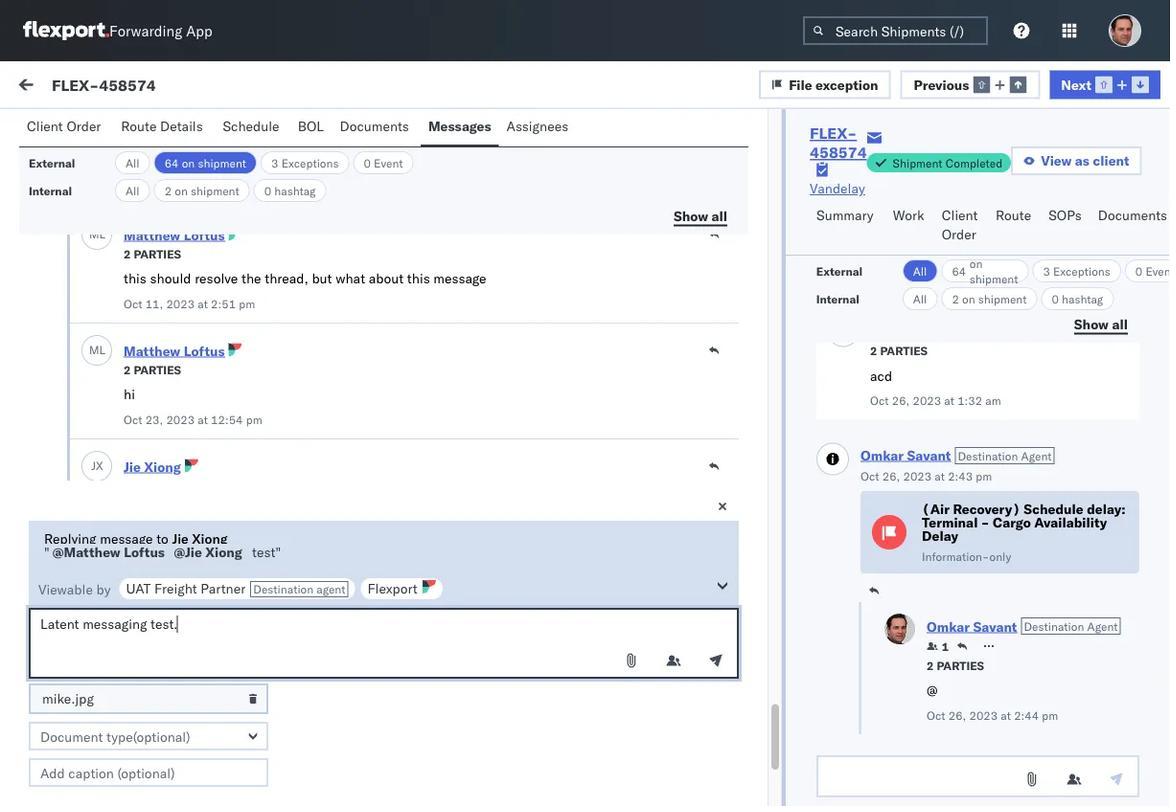Task type: describe. For each thing, give the bounding box(es) containing it.
j for hello
[[91, 575, 96, 590]]

external for 0 even
[[817, 264, 863, 278]]

2 parties button for hello
[[124, 593, 181, 610]]

message list
[[223, 122, 306, 138]]

2 m from the top
[[89, 228, 99, 242]]

omkar down delivery
[[93, 782, 133, 799]]

item/shipment
[[973, 166, 1051, 181]]

shipment for all button on top of 'sep'
[[198, 156, 246, 170]]

exception: for exception: warehouse devan delay
[[61, 556, 129, 573]]

jie for "jie xiong" button for @matthew
[[124, 459, 141, 476]]

2 down '1' button
[[927, 659, 934, 673]]

loftus for oct 11, 2023 at 2:51 pm
[[184, 227, 225, 244]]

pm for exception: unknown customs
[[521, 442, 541, 459]]

omkar down 'sep'
[[93, 207, 133, 223]]

oct inside 2 parties acd oct 26, 2023 at 1:32 am
[[870, 394, 889, 408]]

omkar savant for flex- 2271801
[[93, 417, 178, 434]]

unloading
[[57, 719, 118, 735]]

458574 right the @
[[941, 682, 991, 699]]

1 vertical spatial omkar savant button
[[927, 618, 1017, 635]]

hi oct 23, 2023 at 12:54 pm
[[124, 387, 262, 427]]

@jie for @jie xiong
[[174, 544, 202, 561]]

@matthew inside @matthew loftus @jie xiong test oct 24, 2023 at 2:32 pm
[[124, 503, 192, 519]]

0 vertical spatial order
[[66, 118, 101, 135]]

2023 inside 2 parties acd oct 26, 2023 at 1:32 am
[[913, 394, 941, 408]]

@ oct 26, 2023 at 2:44 pm
[[927, 682, 1058, 723]]

schedule button
[[215, 109, 290, 147]]

2 matthew loftus button from the top
[[124, 227, 225, 244]]

2 parties button for @matthew
[[124, 477, 181, 494]]

x for hello
[[96, 575, 103, 590]]

occurs
[[276, 700, 317, 716]]

exceptions for 0 even
[[1053, 264, 1110, 278]]

pm for you
[[521, 682, 541, 699]]

0 hashtag for 0 even
[[1052, 292, 1104, 306]]

your down expected.
[[264, 757, 290, 774]]

boat!
[[186, 355, 218, 371]]

2 inside 2 parties acd oct 26, 2023 at 1:32 am
[[870, 344, 877, 358]]

view
[[1041, 152, 1072, 169]]

route details
[[121, 118, 203, 135]]

@jie xiong
[[174, 544, 242, 561]]

2023 inside hi oct 23, 2023 at 12:54 pm
[[166, 413, 195, 427]]

- for flex- 2271801
[[649, 442, 658, 459]]

file
[[789, 76, 812, 93]]

lucrative
[[233, 613, 285, 630]]

than
[[236, 719, 263, 735]]

established,
[[57, 613, 132, 630]]

458574 up route details
[[99, 75, 156, 94]]

show for 0 event
[[674, 207, 708, 224]]

matthew loftus for test
[[124, 111, 225, 128]]

all button up 'sep'
[[115, 151, 150, 174]]

time
[[399, 166, 424, 181]]

458574 down the terminal
[[941, 557, 991, 574]]

flex- 458574 link
[[810, 124, 867, 162]]

freight
[[154, 581, 197, 597]]

2 vertical spatial omkar savant button
[[11, 754, 1144, 807]]

viewable by
[[38, 582, 111, 598]]

exceptions for 0 event
[[281, 156, 339, 170]]

internal (0) button
[[121, 113, 215, 150]]

3 jie xiong button from the top
[[124, 691, 181, 708]]

1 horizontal spatial client order
[[942, 207, 978, 243]]

savant down only
[[973, 618, 1017, 635]]

contract
[[257, 594, 308, 611]]

parties for @matthew
[[134, 479, 181, 494]]

omkar up "floats"
[[93, 322, 133, 338]]

26, inside @jie xiong oct 26, 2023 at 11:26 am
[[145, 761, 163, 775]]

import work button
[[135, 61, 225, 113]]

your up longer
[[213, 680, 239, 697]]

app
[[186, 22, 212, 40]]

on up the 1366815
[[962, 292, 975, 306]]

&
[[319, 680, 328, 697]]

2023, for you
[[447, 682, 485, 699]]

oct left 2:46
[[398, 442, 420, 459]]

0 vertical spatial you
[[160, 680, 181, 697]]

show all for 0 even
[[1074, 316, 1128, 333]]

devan
[[207, 556, 247, 573]]

longer
[[194, 719, 232, 735]]

are
[[80, 680, 99, 697]]

1 vertical spatial you
[[245, 776, 267, 793]]

whatever floats your boat! waka
[[57, 355, 255, 371]]

summary button
[[809, 198, 885, 255]]

2 parties button for @
[[927, 657, 984, 674]]

warehouse
[[132, 556, 204, 573]]

all for 0 even
[[1112, 316, 1128, 333]]

l for test
[[99, 112, 105, 126]]

by
[[96, 582, 111, 598]]

@matthew loftus @jie xiong test oct 24, 2023 at 2:32 pm
[[124, 503, 338, 543]]

documents for top documents button
[[340, 118, 409, 135]]

all up 'flex- 1366815'
[[913, 292, 927, 306]]

2:44
[[1014, 709, 1039, 723]]

oct inside @ oct 26, 2023 at 2:44 pm
[[927, 709, 945, 723]]

26, inside 2 parties acd oct 26, 2023 at 1:32 am
[[892, 394, 910, 408]]

2 parties acd oct 26, 2023 at 1:32 am
[[870, 344, 1001, 408]]

the
[[241, 271, 261, 287]]

partnership.
[[288, 613, 363, 630]]

(air recovery) schedule delay: terminal - cargo availability delay information-only
[[922, 501, 1126, 564]]

2:43
[[948, 469, 973, 483]]

is
[[87, 594, 97, 611]]

2 up hi
[[124, 363, 131, 378]]

this inside this is a great deal and with this contract established, we will create
[[231, 594, 254, 611]]

1 vertical spatial flex- 458574
[[901, 557, 991, 574]]

1 horizontal spatial that
[[185, 680, 209, 697]]

on down the (0)
[[182, 156, 195, 170]]

2023 right 11,
[[166, 297, 195, 311]]

parties for hi
[[134, 363, 181, 378]]

pm inside @matthew loftus @jie xiong test oct 24, 2023 at 2:32 pm
[[239, 529, 255, 543]]

all left 27,
[[126, 184, 140, 198]]

11:26 inside hello oct 26, 2023 at 11:26 am
[[211, 645, 243, 659]]

replying message to jie xiong
[[44, 531, 228, 548]]

forwarding
[[109, 22, 182, 40]]

0 vertical spatial client order
[[27, 118, 101, 135]]

2 right 27,
[[165, 184, 172, 198]]

work inside "button"
[[186, 79, 217, 95]]

m for test
[[89, 112, 99, 126]]

jie for third "jie xiong" button
[[124, 691, 141, 708]]

customs
[[196, 450, 252, 467]]

this right about
[[407, 271, 430, 287]]

3 pdt from the top
[[544, 557, 569, 574]]

test sep 27, 2023 at 12:43 pm
[[124, 155, 263, 195]]

2 right (1)
[[124, 131, 131, 146]]

internal inside button
[[129, 122, 175, 138]]

next
[[1061, 76, 1091, 93]]

0 down the sops button at right
[[1052, 292, 1059, 306]]

all up 'sep'
[[126, 156, 140, 170]]

pm inside omkar savant destination agent oct 26, 2023 at 2:43 pm
[[976, 469, 992, 483]]

0 horizontal spatial message
[[100, 531, 153, 548]]

impact
[[215, 738, 256, 755]]

replying
[[44, 531, 96, 548]]

but
[[312, 271, 332, 287]]

12:43
[[212, 181, 244, 195]]

deal
[[146, 594, 172, 611]]

show all button for 0 even
[[1063, 310, 1139, 339]]

3 jie xiong from the top
[[124, 691, 181, 708]]

external inside button
[[31, 122, 81, 138]]

view as client button
[[1011, 147, 1142, 175]]

test inside test sep 27, 2023 at 12:43 pm
[[124, 155, 147, 172]]

this up 11,
[[124, 271, 146, 287]]

1 horizontal spatial client order button
[[934, 198, 988, 255]]

oct inside omkar savant destination agent oct 26, 2023 at 2:43 pm
[[861, 469, 879, 483]]

will inside we are notifying you that your shipment, k & k, devan has been delayed. this often occurs unloading cargo takes longer than expected. please note that this may impact your final delivery date. we appreciate your understanding and will update you with
[[175, 776, 196, 793]]

flex- 2271801
[[901, 442, 1000, 459]]

details
[[160, 118, 203, 135]]

Add caption (optional) text field
[[29, 759, 268, 788]]

2 parties for hi
[[124, 363, 181, 378]]

0 right 12:43
[[264, 184, 271, 198]]

2 right by
[[124, 595, 131, 609]]

2023, for exception: unknown customs
[[447, 442, 485, 459]]

k,
[[332, 680, 345, 697]]

1 vertical spatial client
[[942, 207, 978, 224]]

summary
[[817, 207, 874, 224]]

at inside hi oct 23, 2023 at 12:54 pm
[[198, 413, 208, 427]]

flexport
[[367, 581, 418, 597]]

parties inside 2 parties acd oct 26, 2023 at 1:32 am
[[880, 344, 928, 358]]

0 vertical spatial message
[[433, 271, 486, 287]]

26, left "4:00" on the left top of page
[[423, 231, 444, 248]]

0 left event
[[364, 156, 371, 170]]

at inside @ oct 26, 2023 at 2:44 pm
[[1001, 709, 1011, 723]]

message for message list
[[223, 122, 279, 138]]

2 up 'flex- 1366815'
[[952, 292, 959, 306]]

shipment,
[[243, 680, 303, 697]]

omkar up 1
[[927, 618, 970, 635]]

all button up 'flex- 1366815'
[[903, 287, 938, 310]]

0 vertical spatial flex- 458574
[[810, 124, 867, 162]]

2 parties for test
[[124, 131, 181, 146]]

2 parties for @matthew
[[124, 479, 181, 494]]

1 vertical spatial delay
[[251, 556, 287, 573]]

(1)
[[84, 122, 109, 138]]

resolve
[[195, 271, 238, 287]]

1 vertical spatial @matthew
[[52, 544, 120, 561]]

shipment completed
[[893, 156, 1003, 170]]

2 parties for hello
[[124, 595, 181, 609]]

2 right has
[[124, 711, 131, 725]]

bol button
[[290, 109, 332, 147]]

show for 0 even
[[1074, 316, 1109, 333]]

- for flex- 1854269
[[649, 231, 658, 248]]

oct up flexport button
[[398, 557, 420, 574]]

2 on shipment for 0 event
[[165, 184, 239, 198]]

2023 inside hello oct 26, 2023 at 11:26 am
[[166, 645, 195, 659]]

destination inside uat freight partner destination agent
[[253, 583, 314, 597]]

destination for omkar savant destination agent oct 26, 2023 at 2:43 pm
[[958, 449, 1018, 463]]

1:32
[[957, 394, 982, 408]]

unknown
[[132, 450, 192, 467]]

jie xiong for hello
[[124, 575, 181, 592]]

savant down hello
[[137, 647, 178, 664]]

0 vertical spatial documents button
[[332, 109, 421, 147]]

64 on shipment for 0 event
[[165, 156, 246, 170]]

2023 inside @matthew loftus @jie xiong test oct 24, 2023 at 2:32 pm
[[166, 529, 195, 543]]

2023 inside omkar savant destination agent oct 26, 2023 at 2:43 pm
[[903, 469, 932, 483]]

internal for 0 event
[[29, 184, 72, 198]]

1 button
[[927, 639, 949, 655]]

should
[[150, 271, 191, 287]]

2 right filing
[[124, 247, 131, 262]]

3 2023, from the top
[[447, 557, 485, 574]]

2 on shipment for 0 even
[[952, 292, 1027, 306]]

shipment for all button on top of 'flex- 1366815'
[[978, 292, 1027, 306]]

1854269
[[941, 231, 1000, 248]]

my
[[19, 74, 50, 100]]

xiong inside @matthew loftus @jie xiong test oct 24, 2023 at 2:32 pm
[[271, 503, 308, 519]]

at left 2:51
[[198, 297, 208, 311]]

sops button
[[1041, 198, 1090, 255]]

oct inside @matthew loftus @jie xiong test oct 24, 2023 at 2:32 pm
[[124, 529, 142, 543]]

0 vertical spatial client
[[27, 118, 63, 135]]

2 parties button for hi
[[124, 361, 181, 378]]

expected.
[[267, 719, 326, 735]]

hello
[[124, 619, 153, 635]]

commendation
[[131, 240, 222, 256]]

savant down @matthew loftus button
[[137, 523, 178, 540]]

your down than
[[260, 738, 286, 755]]

jie up exception: warehouse devan delay
[[172, 531, 189, 548]]

am inside @jie xiong oct 26, 2023 at 11:26 am
[[246, 761, 262, 775]]

test"
[[252, 544, 281, 561]]

m l for hi
[[89, 344, 105, 358]]

458574 up vandelay
[[810, 143, 867, 162]]

pdt for a
[[544, 231, 569, 248]]

will inside this is a great deal and with this contract established, we will create
[[156, 613, 177, 630]]

2 parties for @jie
[[124, 711, 181, 725]]

related work item/shipment
[[902, 166, 1051, 181]]

this inside we are notifying you that your shipment, k & k, devan has been delayed. this often occurs unloading cargo takes longer than expected. please note that this may impact your final delivery date. we appreciate your understanding and will update you with
[[211, 700, 237, 716]]

pdt for you
[[544, 682, 569, 699]]

matthew loftus button for test
[[124, 111, 225, 128]]

2023, for a
[[447, 231, 485, 248]]

agent for omkar savant destination agent oct 26, 2023 at 2:43 pm
[[1021, 449, 1052, 463]]

often
[[240, 700, 272, 716]]

0 horizontal spatial we
[[57, 680, 77, 697]]

route button
[[988, 198, 1041, 255]]

27,
[[146, 181, 164, 195]]

agent for omkar savant destination agent
[[1087, 620, 1118, 634]]

26, left 2:46
[[423, 442, 444, 459]]

recovery)
[[953, 501, 1020, 518]]

flex- 1366815
[[901, 337, 1000, 354]]

oct left 11,
[[124, 297, 142, 311]]

vandelay
[[810, 180, 865, 197]]

omkar up notifying
[[93, 647, 133, 664]]

1 horizontal spatial we
[[173, 757, 192, 774]]

am inside hello oct 26, 2023 at 11:26 am
[[246, 645, 262, 659]]

2 vertical spatial flex- 458574
[[901, 682, 991, 699]]

as
[[1075, 152, 1090, 169]]

your inside i am filing a commendation report to improve your morale!
[[333, 240, 360, 256]]

24,
[[145, 529, 163, 543]]

test inside @matthew loftus @jie xiong test oct 24, 2023 at 2:32 pm
[[315, 503, 338, 519]]

at inside @jie xiong oct 26, 2023 at 11:26 am
[[198, 761, 208, 775]]

pm inside @ oct 26, 2023 at 2:44 pm
[[1042, 709, 1058, 723]]

view as client
[[1041, 152, 1129, 169]]

jie xiong button for @matthew
[[124, 459, 181, 476]]

2:46
[[488, 442, 517, 459]]

2 2:45 from the top
[[488, 682, 517, 699]]

omkar down hi
[[93, 417, 133, 434]]

3 pm from the top
[[521, 557, 541, 574]]

26, inside hello oct 26, 2023 at 11:26 am
[[145, 645, 163, 659]]

omkar savant for flex- 1366815
[[93, 322, 178, 338]]

this inside we are notifying you that your shipment, k & k, devan has been delayed. this often occurs unloading cargo takes longer than expected. please note that this may impact your final delivery date. we appreciate your understanding and will update you with
[[160, 738, 183, 755]]

i
[[57, 240, 61, 256]]

oct up about
[[398, 231, 420, 248]]

0 vertical spatial omkar savant button
[[861, 447, 951, 464]]



Task type: vqa. For each thing, say whether or not it's contained in the screenshot.
INSTRUCTIONS
no



Task type: locate. For each thing, give the bounding box(es) containing it.
import work
[[142, 79, 217, 95]]

0 horizontal spatial show all
[[674, 207, 727, 224]]

understanding
[[57, 776, 145, 793]]

1 x from the top
[[96, 460, 103, 474]]

@matthew up viewable by
[[52, 544, 120, 561]]

oct inside @jie xiong oct 26, 2023 at 11:26 am
[[124, 761, 142, 775]]

0 vertical spatial external
[[31, 122, 81, 138]]

a
[[121, 240, 128, 256], [101, 594, 108, 611]]

2271801
[[941, 442, 1000, 459]]

oct inside hi oct 23, 2023 at 12:54 pm
[[124, 413, 142, 427]]

1 horizontal spatial test
[[315, 503, 338, 519]]

1 vertical spatial x
[[96, 575, 103, 590]]

@jie xiong button for test
[[240, 503, 308, 519]]

1 vertical spatial message
[[100, 531, 153, 548]]

this left is
[[57, 594, 83, 611]]

shipment right 27,
[[191, 184, 239, 198]]

j left has
[[91, 691, 96, 706]]

0 vertical spatial delay
[[922, 528, 958, 545]]

exception: warehouse devan delay
[[61, 556, 287, 573]]

1 omkar savant from the top
[[93, 207, 178, 223]]

1 vertical spatial order
[[942, 226, 976, 243]]

viewable
[[38, 582, 93, 598]]

client up "flex- 1854269"
[[942, 207, 978, 224]]

1 vertical spatial show all button
[[1063, 310, 1139, 339]]

parties for hello
[[134, 595, 181, 609]]

jie xiong button up deal
[[124, 575, 181, 592]]

1 vertical spatial with
[[270, 776, 296, 793]]

matthew
[[124, 111, 180, 128], [124, 227, 180, 244], [124, 343, 180, 360]]

1 vertical spatial we
[[173, 757, 192, 774]]

1 vertical spatial jie xiong button
[[124, 575, 181, 592]]

26, left "2:44" on the bottom right of the page
[[948, 709, 966, 723]]

1 jie xiong from the top
[[124, 459, 181, 476]]

delay inside (air recovery) schedule delay: terminal - cargo availability delay information-only
[[922, 528, 958, 545]]

2 oct 26, 2023, 2:45 pm pdt from the top
[[398, 682, 569, 699]]

this up lucrative
[[231, 594, 254, 611]]

with
[[202, 594, 228, 611], [270, 776, 296, 793]]

- for flex- 458574
[[649, 682, 658, 699]]

on right 27,
[[175, 184, 188, 198]]

1 vertical spatial j x
[[91, 575, 103, 590]]

at inside hello oct 26, 2023 at 11:26 am
[[198, 645, 208, 659]]

j
[[91, 460, 96, 474], [91, 575, 96, 590], [91, 691, 96, 706]]

internal for 0 even
[[817, 292, 860, 306]]

all down "flex- 1854269"
[[913, 264, 927, 278]]

agent inside omkar savant destination agent
[[1087, 620, 1118, 634]]

client order button
[[19, 109, 113, 147], [934, 198, 988, 255]]

@jie inside @jie xiong oct 26, 2023 at 11:26 am
[[124, 735, 152, 751]]

0 horizontal spatial client order button
[[19, 109, 113, 147]]

0 vertical spatial 64 on shipment
[[165, 156, 246, 170]]

1 vertical spatial matthew
[[124, 227, 180, 244]]

with inside we are notifying you that your shipment, k & k, devan has been delayed. this often occurs unloading cargo takes longer than expected. please note that this may impact your final delivery date. we appreciate your understanding and will update you with
[[270, 776, 296, 793]]

0 horizontal spatial client
[[27, 118, 63, 135]]

omkar inside omkar savant destination agent oct 26, 2023 at 2:43 pm
[[861, 447, 904, 464]]

agent
[[317, 583, 345, 597]]

and up create
[[175, 594, 198, 611]]

j x for @jie
[[91, 691, 103, 706]]

savant inside omkar savant destination agent oct 26, 2023 at 2:43 pm
[[907, 447, 951, 464]]

at left 12:43
[[199, 181, 209, 195]]

at inside 2 parties acd oct 26, 2023 at 1:32 am
[[944, 394, 954, 408]]

1 horizontal spatial to
[[266, 240, 278, 256]]

terminal
[[922, 515, 978, 531]]

you up delayed.
[[160, 680, 181, 697]]

1 matthew from the top
[[124, 111, 180, 128]]

1 vertical spatial 64
[[952, 264, 967, 278]]

3 exceptions down the sops button at right
[[1043, 264, 1110, 278]]

0 even
[[1135, 264, 1170, 278]]

matthew for test
[[124, 111, 180, 128]]

j x up is
[[91, 575, 103, 590]]

0 vertical spatial show all button
[[662, 202, 739, 231]]

3 matthew from the top
[[124, 343, 180, 360]]

hashtag for 0 event
[[274, 184, 316, 198]]

great
[[111, 594, 142, 611]]

savant up exception: unknown customs at bottom left
[[137, 417, 178, 434]]

pm right 2:51
[[239, 297, 255, 311]]

savant down 11,
[[137, 322, 178, 338]]

show all for 0 event
[[674, 207, 727, 224]]

2 j from the top
[[91, 575, 96, 590]]

omkar savant down 'sep'
[[93, 207, 178, 223]]

matthew for hi
[[124, 343, 180, 360]]

0 vertical spatial @matthew
[[124, 503, 192, 519]]

1 horizontal spatial and
[[175, 594, 198, 611]]

1 jie xiong button from the top
[[124, 459, 181, 476]]

1 pdt from the top
[[544, 231, 569, 248]]

1 horizontal spatial hashtag
[[1062, 292, 1104, 306]]

0 horizontal spatial documents
[[340, 118, 409, 135]]

pm for a
[[521, 231, 541, 248]]

1 horizontal spatial order
[[942, 226, 976, 243]]

0 vertical spatial all
[[712, 207, 727, 224]]

2 pm from the top
[[521, 442, 541, 459]]

- inside (air recovery) schedule delay: terminal - cargo availability delay information-only
[[981, 515, 989, 531]]

show all button for 0 event
[[662, 202, 739, 231]]

0 vertical spatial x
[[96, 460, 103, 474]]

2 jie xiong button from the top
[[124, 575, 181, 592]]

458574
[[99, 75, 156, 94], [810, 143, 867, 162], [941, 557, 991, 574], [941, 682, 991, 699]]

2 jie xiong from the top
[[124, 575, 181, 592]]

1 m from the top
[[89, 112, 99, 126]]

previous button
[[900, 70, 1040, 99]]

1 vertical spatial destination
[[253, 583, 314, 597]]

11:26 up update
[[211, 761, 243, 775]]

2023 right 23,
[[166, 413, 195, 427]]

3 for 0 even
[[1043, 264, 1050, 278]]

client down my
[[27, 118, 63, 135]]

1 vertical spatial m l
[[89, 228, 105, 242]]

j for @matthew
[[91, 460, 96, 474]]

4 pdt from the top
[[544, 682, 569, 699]]

on
[[182, 156, 195, 170], [175, 184, 188, 198], [970, 256, 983, 271], [962, 292, 975, 306]]

exceptions down the sops button at right
[[1053, 264, 1110, 278]]

xiong inside @jie xiong oct 26, 2023 at 11:26 am
[[155, 735, 192, 751]]

2023 right 27,
[[167, 181, 196, 195]]

shipment for all button below "flex- 1854269"
[[970, 272, 1018, 286]]

1 l from the top
[[99, 112, 105, 126]]

3 matthew loftus from the top
[[124, 343, 225, 360]]

resize handle column header for related work item/shipment
[[1121, 160, 1144, 807]]

4 omkar savant from the top
[[93, 523, 178, 540]]

pm inside test sep 27, 2023 at 12:43 pm
[[247, 181, 263, 195]]

this
[[57, 594, 83, 611], [211, 700, 237, 716]]

2 vertical spatial l
[[99, 344, 105, 358]]

flex- 458574 down the terminal
[[901, 557, 991, 574]]

2 l from the top
[[99, 228, 105, 242]]

3 j from the top
[[91, 691, 96, 706]]

client order button down related work item/shipment
[[934, 198, 988, 255]]

2 vertical spatial destination
[[1024, 620, 1084, 634]]

create
[[180, 613, 218, 630]]

(air
[[922, 501, 950, 518]]

2023 inside @jie xiong oct 26, 2023 at 11:26 am
[[166, 761, 195, 775]]

at inside test sep 27, 2023 at 12:43 pm
[[199, 181, 209, 195]]

2023 inside test sep 27, 2023 at 12:43 pm
[[167, 181, 196, 195]]

destination for omkar savant destination agent
[[1024, 620, 1084, 634]]

1 m l from the top
[[89, 112, 105, 126]]

1 vertical spatial 0 hashtag
[[1052, 292, 1104, 306]]

1 vertical spatial message
[[59, 166, 105, 181]]

1 vertical spatial schedule
[[1024, 501, 1084, 518]]

omkar up " @matthew loftus on the left of the page
[[93, 523, 133, 540]]

shipment inside 64 on shipment
[[970, 272, 1018, 286]]

3 matthew loftus button from the top
[[124, 343, 225, 360]]

3 m from the top
[[89, 344, 99, 358]]

3 exceptions
[[271, 156, 339, 170], [1043, 264, 1110, 278]]

at left 12:54 in the bottom of the page
[[198, 413, 208, 427]]

forwarding app
[[109, 22, 212, 40]]

documents for documents button to the right
[[1098, 207, 1167, 224]]

destination inside omkar savant destination agent oct 26, 2023 at 2:43 pm
[[958, 449, 1018, 463]]

j left the unknown
[[91, 460, 96, 474]]

None text field
[[817, 756, 1139, 798]]

am right 1:32
[[985, 394, 1001, 408]]

client
[[1093, 152, 1129, 169]]

improve
[[281, 240, 330, 256]]

all for 0 event
[[712, 207, 727, 224]]

1 j x from the top
[[91, 460, 103, 474]]

omkar savant for flex- 458574
[[93, 523, 178, 540]]

matthew loftus button for hi
[[124, 343, 225, 360]]

1 horizontal spatial documents button
[[1090, 198, 1170, 255]]

pm
[[521, 231, 541, 248], [521, 442, 541, 459], [521, 557, 541, 574], [521, 682, 541, 699]]

1 vertical spatial will
[[175, 776, 196, 793]]

related
[[902, 166, 942, 181]]

2 vertical spatial jie xiong
[[124, 691, 181, 708]]

0 horizontal spatial route
[[121, 118, 157, 135]]

11:26 down create
[[211, 645, 243, 659]]

this
[[124, 271, 146, 287], [407, 271, 430, 287], [231, 594, 254, 611], [160, 738, 183, 755]]

1 11:26 from the top
[[211, 645, 243, 659]]

pm right 12:43
[[247, 181, 263, 195]]

1 pm from the top
[[521, 231, 541, 248]]

this should resolve the thread, but what about this message
[[124, 271, 486, 287]]

0 vertical spatial l
[[99, 112, 105, 126]]

1 oct 26, 2023, 2:45 pm pdt from the top
[[398, 557, 569, 574]]

1 horizontal spatial 2 on shipment
[[952, 292, 1027, 306]]

1 matthew loftus button from the top
[[124, 111, 225, 128]]

route for route
[[996, 207, 1031, 224]]

work right related
[[945, 166, 970, 181]]

resize handle column header for time
[[618, 160, 641, 807]]

l left "floats"
[[99, 344, 105, 358]]

waka
[[221, 355, 255, 371]]

1 resize handle column header from the left
[[366, 160, 389, 807]]

agent inside omkar savant destination agent oct 26, 2023 at 2:43 pm
[[1021, 449, 1052, 463]]

1 vertical spatial oct 26, 2023, 2:45 pm pdt
[[398, 682, 569, 699]]

0 horizontal spatial all
[[712, 207, 727, 224]]

@jie for @jie xiong oct 26, 2023 at 11:26 am
[[124, 735, 152, 751]]

l down flex-458574 at top left
[[99, 112, 105, 126]]

work button
[[885, 198, 934, 255]]

m up morale! at the top left
[[89, 228, 99, 242]]

3 omkar savant from the top
[[93, 417, 178, 434]]

that down cargo
[[132, 738, 156, 755]]

26, down document type(optional) text box
[[145, 761, 163, 775]]

hashtag for 0 even
[[1062, 292, 1104, 306]]

0 hashtag for 0 event
[[264, 184, 316, 198]]

2 parties button for @jie
[[124, 709, 181, 726]]

1 2:45 from the top
[[488, 557, 517, 574]]

64 for 0 even
[[952, 264, 967, 278]]

3 j x from the top
[[91, 691, 103, 706]]

2 vertical spatial matthew
[[124, 343, 180, 360]]

matthew loftus for hi
[[124, 343, 225, 360]]

2 vertical spatial jie xiong button
[[124, 691, 181, 708]]

0 vertical spatial jie xiong
[[124, 459, 181, 476]]

1 horizontal spatial route
[[996, 207, 1031, 224]]

1 horizontal spatial documents
[[1098, 207, 1167, 224]]

on down 1854269
[[970, 256, 983, 271]]

external for 0 event
[[29, 156, 75, 170]]

1 matthew loftus from the top
[[124, 111, 225, 128]]

6 omkar savant from the top
[[93, 782, 178, 799]]

0 vertical spatial show all
[[674, 207, 727, 224]]

2 horizontal spatial destination
[[1024, 620, 1084, 634]]

savant down date.
[[137, 782, 178, 799]]

1 vertical spatial jie xiong
[[124, 575, 181, 592]]

0 vertical spatial m
[[89, 112, 99, 126]]

acd
[[870, 368, 892, 384]]

j x for @matthew
[[91, 460, 103, 474]]

external left (1)
[[31, 122, 81, 138]]

omkar savant down hello
[[93, 647, 178, 664]]

@matthew up 24,
[[124, 503, 192, 519]]

0 left the even
[[1135, 264, 1143, 278]]

jie xiong button down 23,
[[124, 459, 181, 476]]

delivery
[[88, 757, 135, 774]]

1 horizontal spatial this
[[211, 700, 237, 716]]

partner
[[201, 581, 246, 597]]

oct down latent messaging test. text box
[[398, 682, 420, 699]]

even
[[1146, 264, 1170, 278]]

1 vertical spatial to
[[156, 531, 168, 548]]

26, down latent messaging test. text box
[[423, 682, 444, 699]]

@jie up test"
[[240, 503, 267, 519]]

filing
[[87, 240, 117, 256]]

jie xiong button for hello
[[124, 575, 181, 592]]

3 l from the top
[[99, 344, 105, 358]]

2 pdt from the top
[[544, 442, 569, 459]]

uat freight partner destination agent
[[126, 581, 345, 597]]

3 for 0 event
[[271, 156, 278, 170]]

omkar savant for flex- 1854269
[[93, 207, 178, 223]]

pm right 12:54 in the bottom of the page
[[246, 413, 262, 427]]

0 vertical spatial 11:26
[[211, 645, 243, 659]]

1 vertical spatial show all
[[1074, 316, 1128, 333]]

to inside i am filing a commendation report to improve your morale!
[[266, 240, 278, 256]]

0 vertical spatial work
[[186, 79, 217, 95]]

order down my work
[[66, 118, 101, 135]]

@matthew loftus button
[[124, 503, 236, 519]]

jie xiong up cargo
[[124, 691, 181, 708]]

0 horizontal spatial 3 exceptions
[[271, 156, 339, 170]]

resize handle column header
[[366, 160, 389, 807], [618, 160, 641, 807], [869, 160, 892, 807], [1121, 160, 1144, 807]]

import
[[142, 79, 182, 95]]

1 vertical spatial show
[[1074, 316, 1109, 333]]

1 horizontal spatial message
[[433, 271, 486, 287]]

1 2023, from the top
[[447, 231, 485, 248]]

2 resize handle column header from the left
[[618, 160, 641, 807]]

0 horizontal spatial exceptions
[[281, 156, 339, 170]]

am inside i am filing a commendation report to improve your morale!
[[65, 240, 83, 256]]

loftus
[[184, 111, 225, 128], [184, 227, 225, 244], [184, 343, 225, 360], [195, 503, 236, 519], [124, 544, 165, 561]]

1 horizontal spatial a
[[121, 240, 128, 256]]

m down flex-458574 at top left
[[89, 112, 99, 126]]

destination inside omkar savant destination agent
[[1024, 620, 1084, 634]]

schedule inside (air recovery) schedule delay: terminal - cargo availability delay information-only
[[1024, 501, 1084, 518]]

x up is
[[96, 575, 103, 590]]

0 horizontal spatial this
[[57, 594, 83, 611]]

i am filing a commendation report to improve your morale!
[[57, 240, 360, 276]]

2 matthew loftus from the top
[[124, 227, 225, 244]]

with up create
[[202, 594, 228, 611]]

2 j x from the top
[[91, 575, 103, 590]]

with inside this is a great deal and with this contract established, we will create
[[202, 594, 228, 611]]

1 horizontal spatial show
[[1074, 316, 1109, 333]]

@jie xiong button for oct 26, 2023 at 11:26 am
[[124, 735, 192, 751]]

4 resize handle column header from the left
[[1121, 160, 1144, 807]]

assignees
[[506, 118, 568, 135]]

2:45
[[488, 557, 517, 574], [488, 682, 517, 699]]

l for hi
[[99, 344, 105, 358]]

(0)
[[179, 122, 204, 138]]

1 horizontal spatial client
[[942, 207, 978, 224]]

oct inside hello oct 26, 2023 at 11:26 am
[[124, 645, 142, 659]]

loftus inside @matthew loftus @jie xiong test oct 24, 2023 at 2:32 pm
[[195, 503, 236, 519]]

2 vertical spatial external
[[817, 264, 863, 278]]

0 vertical spatial and
[[175, 594, 198, 611]]

2023 inside @ oct 26, 2023 at 2:44 pm
[[969, 709, 998, 723]]

0 vertical spatial matthew loftus button
[[124, 111, 225, 128]]

message down the external (1) button
[[59, 166, 105, 181]]

1 vertical spatial internal
[[29, 184, 72, 198]]

that up delayed.
[[185, 680, 209, 697]]

1 vertical spatial exceptions
[[1053, 264, 1110, 278]]

0 vertical spatial route
[[121, 118, 157, 135]]

0 horizontal spatial test
[[124, 155, 147, 172]]

2 x from the top
[[96, 575, 103, 590]]

oct down acd
[[870, 394, 889, 408]]

my work
[[19, 74, 104, 100]]

message inside button
[[223, 122, 279, 138]]

am inside 2 parties acd oct 26, 2023 at 1:32 am
[[985, 394, 1001, 408]]

a right is
[[101, 594, 108, 611]]

1 vertical spatial j
[[91, 575, 96, 590]]

a inside i am filing a commendation report to improve your morale!
[[121, 240, 128, 256]]

this inside this is a great deal and with this contract established, we will create
[[57, 594, 83, 611]]

1 vertical spatial route
[[996, 207, 1031, 224]]

oct down the @
[[927, 709, 945, 723]]

1 horizontal spatial message
[[223, 122, 279, 138]]

takes
[[158, 719, 191, 735]]

delay up contract
[[251, 556, 287, 573]]

1 horizontal spatial 3 exceptions
[[1043, 264, 1110, 278]]

1 horizontal spatial delay
[[922, 528, 958, 545]]

savant down 27,
[[137, 207, 178, 223]]

message for message
[[59, 166, 105, 181]]

route right (1)
[[121, 118, 157, 135]]

your left boat!
[[156, 355, 183, 371]]

0 vertical spatial a
[[121, 240, 128, 256]]

2 parties button for test
[[124, 129, 181, 146]]

3
[[271, 156, 278, 170], [1043, 264, 1050, 278]]

" @matthew loftus
[[44, 544, 165, 561]]

schedule left list
[[223, 118, 279, 135]]

0 horizontal spatial work
[[55, 74, 104, 100]]

4 2023, from the top
[[447, 682, 485, 699]]

0 vertical spatial j x
[[91, 460, 103, 474]]

x for @matthew
[[96, 460, 103, 474]]

26, inside omkar savant destination agent oct 26, 2023 at 2:43 pm
[[882, 469, 900, 483]]

2 down exception: unknown customs at bottom left
[[124, 479, 131, 494]]

0 vertical spatial exception:
[[61, 450, 129, 467]]

route for route details
[[121, 118, 157, 135]]

jie up great
[[124, 575, 141, 592]]

schedule
[[223, 118, 279, 135], [1024, 501, 1084, 518]]

3 resize handle column header from the left
[[869, 160, 892, 807]]

26, up flexport button
[[423, 557, 444, 574]]

j x
[[91, 460, 103, 474], [91, 575, 103, 590], [91, 691, 103, 706]]

work inside button
[[893, 207, 924, 224]]

that
[[185, 680, 209, 697], [132, 738, 156, 755]]

0 horizontal spatial schedule
[[223, 118, 279, 135]]

client order down my work
[[27, 118, 101, 135]]

parties for @
[[937, 659, 984, 673]]

shipment up 12:43
[[198, 156, 246, 170]]

omkar savant destination agent
[[927, 618, 1118, 635]]

documents button up the 0 event
[[332, 109, 421, 147]]

k
[[307, 680, 316, 697]]

pdt
[[544, 231, 569, 248], [544, 442, 569, 459], [544, 557, 569, 574], [544, 682, 569, 699]]

all button up filing
[[115, 179, 150, 202]]

11:26 inside @jie xiong oct 26, 2023 at 11:26 am
[[211, 761, 243, 775]]

0 vertical spatial client order button
[[19, 109, 113, 147]]

1 exception: from the top
[[61, 450, 129, 467]]

omkar
[[93, 207, 133, 223], [93, 322, 133, 338], [93, 417, 133, 434], [861, 447, 904, 464], [93, 523, 133, 540], [927, 618, 970, 635], [93, 647, 133, 664], [93, 782, 133, 799]]

shipment
[[893, 156, 943, 170]]

work for related
[[945, 166, 970, 181]]

message
[[223, 122, 279, 138], [59, 166, 105, 181]]

64 on shipment down 1854269
[[952, 256, 1018, 286]]

note
[[101, 738, 128, 755]]

2 exception: from the top
[[61, 556, 129, 573]]

64
[[165, 156, 179, 170], [952, 264, 967, 278]]

thread,
[[265, 271, 308, 287]]

at left "2:44" on the bottom right of the page
[[1001, 709, 1011, 723]]

3 exceptions for 0 even
[[1043, 264, 1110, 278]]

0 horizontal spatial 64
[[165, 156, 179, 170]]

pm
[[247, 181, 263, 195], [239, 297, 255, 311], [246, 413, 262, 427], [976, 469, 992, 483], [239, 529, 255, 543], [1042, 709, 1058, 723]]

exception: for exception: unknown customs
[[61, 450, 129, 467]]

2 on shipment right 27,
[[165, 184, 239, 198]]

2 vertical spatial x
[[96, 691, 103, 706]]

26, inside @ oct 26, 2023 at 2:44 pm
[[948, 709, 966, 723]]

at
[[199, 181, 209, 195], [198, 297, 208, 311], [944, 394, 954, 408], [198, 413, 208, 427], [935, 469, 945, 483], [198, 529, 208, 543], [198, 645, 208, 659], [1001, 709, 1011, 723], [198, 761, 208, 775]]

3 m l from the top
[[89, 344, 105, 358]]

work for my
[[55, 74, 104, 100]]

3 exceptions down list
[[271, 156, 339, 170]]

resize handle column header for message
[[366, 160, 389, 807]]

schedule inside button
[[223, 118, 279, 135]]

1 vertical spatial @jie xiong button
[[124, 735, 192, 751]]

0 vertical spatial j
[[91, 460, 96, 474]]

2 omkar savant from the top
[[93, 322, 178, 338]]

work
[[55, 74, 104, 100], [945, 166, 970, 181]]

x for @jie
[[96, 691, 103, 706]]

at inside omkar savant destination agent oct 26, 2023 at 2:43 pm
[[935, 469, 945, 483]]

2023 down may
[[166, 761, 195, 775]]

j for @jie
[[91, 691, 96, 706]]

loftus for sep 27, 2023 at 12:43 pm
[[184, 111, 225, 128]]

pdt for exception: unknown customs
[[544, 442, 569, 459]]

jie xiong for @matthew
[[124, 459, 181, 476]]

2 matthew from the top
[[124, 227, 180, 244]]

0 vertical spatial to
[[266, 240, 278, 256]]

1
[[942, 640, 949, 654]]

flexport. image
[[23, 21, 109, 40]]

at inside @matthew loftus @jie xiong test oct 24, 2023 at 2:32 pm
[[198, 529, 208, 543]]

shipment
[[198, 156, 246, 170], [191, 184, 239, 198], [970, 272, 1018, 286], [978, 292, 1027, 306]]

next button
[[1050, 70, 1160, 99]]

0 horizontal spatial internal
[[29, 184, 72, 198]]

j x for hello
[[91, 575, 103, 590]]

m for hi
[[89, 344, 99, 358]]

at down create
[[198, 645, 208, 659]]

and inside we are notifying you that your shipment, k & k, devan has been delayed. this often occurs unloading cargo takes longer than expected. please note that this may impact your final delivery date. we appreciate your understanding and will update you with
[[149, 776, 172, 793]]

1 vertical spatial that
[[132, 738, 156, 755]]

a right filing
[[121, 240, 128, 256]]

64 on shipment for 0 even
[[952, 256, 1018, 286]]

exception: left the unknown
[[61, 450, 129, 467]]

Document type(optional) text field
[[29, 723, 268, 751]]

1 j from the top
[[91, 460, 96, 474]]

x right devan at the bottom left of the page
[[96, 691, 103, 706]]

pm inside hi oct 23, 2023 at 12:54 pm
[[246, 413, 262, 427]]

m l for test
[[89, 112, 105, 126]]

2023 down @matthew loftus button
[[166, 529, 195, 543]]

omkar savant destination agent oct 26, 2023 at 2:43 pm
[[861, 447, 1052, 483]]

and inside this is a great deal and with this contract established, we will create
[[175, 594, 198, 611]]

update
[[200, 776, 242, 793]]

jie xiong button
[[124, 459, 181, 476], [124, 575, 181, 592], [124, 691, 181, 708]]

2 m l from the top
[[89, 228, 105, 242]]

Search Shipments (/) text field
[[803, 16, 988, 45]]

all button down "flex- 1854269"
[[903, 260, 938, 283]]

route
[[121, 118, 157, 135], [996, 207, 1031, 224]]

jie for "jie xiong" button related to hello
[[124, 575, 141, 592]]

11:26
[[211, 645, 243, 659], [211, 761, 243, 775]]

report
[[225, 240, 262, 256]]

2 2023, from the top
[[447, 442, 485, 459]]

matthew loftus button
[[124, 111, 225, 128], [124, 227, 225, 244], [124, 343, 225, 360]]

Latent messaging test. text field
[[29, 609, 739, 679]]

test up the "agent"
[[315, 503, 338, 519]]

to
[[266, 240, 278, 256], [156, 531, 168, 548]]

4 pm from the top
[[521, 682, 541, 699]]

oct left 2:43 at right bottom
[[861, 469, 879, 483]]

2 11:26 from the top
[[211, 761, 243, 775]]

0 horizontal spatial agent
[[1021, 449, 1052, 463]]

3 exceptions for 0 event
[[271, 156, 339, 170]]

3 x from the top
[[96, 691, 103, 706]]

2 parties for @
[[927, 659, 984, 673]]

exceptions
[[281, 156, 339, 170], [1053, 264, 1110, 278]]

notifying
[[103, 680, 156, 697]]

devan
[[57, 700, 94, 716]]

2 horizontal spatial internal
[[817, 292, 860, 306]]

loftus for oct 23, 2023 at 12:54 pm
[[184, 343, 225, 360]]

whatever
[[57, 355, 115, 371]]

@jie inside @matthew loftus @jie xiong test oct 24, 2023 at 2:32 pm
[[240, 503, 267, 519]]

1 horizontal spatial agent
[[1087, 620, 1118, 634]]

2 vertical spatial j x
[[91, 691, 103, 706]]

information-
[[922, 550, 989, 564]]

you down appreciate
[[245, 776, 267, 793]]

1 horizontal spatial @jie xiong button
[[240, 503, 308, 519]]

route details button
[[113, 109, 215, 147]]

a inside this is a great deal and with this contract established, we will create
[[101, 594, 108, 611]]

parties for test
[[134, 131, 181, 146]]

5 omkar savant from the top
[[93, 647, 178, 664]]

1 vertical spatial matthew loftus
[[124, 227, 225, 244]]

am
[[65, 240, 83, 256], [985, 394, 1001, 408], [246, 645, 262, 659], [246, 761, 262, 775]]

2023 up '(air'
[[903, 469, 932, 483]]



